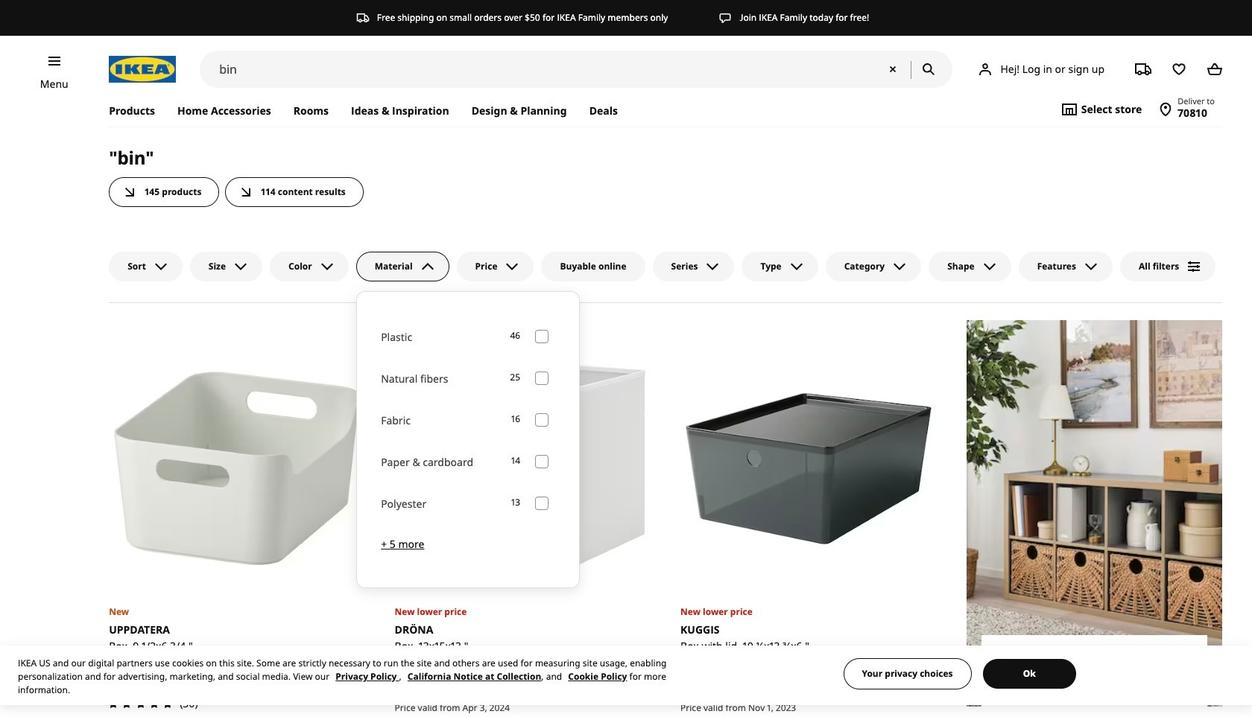 Task type: describe. For each thing, give the bounding box(es) containing it.
review: 4.8 out of 5 stars. total reviews: 30 image
[[104, 695, 177, 713]]

14 products element
[[511, 455, 520, 469]]



Task type: vqa. For each thing, say whether or not it's contained in the screenshot.
& within 'link'
no



Task type: locate. For each thing, give the bounding box(es) containing it.
13 products element
[[511, 497, 520, 511]]

Search by product text field
[[200, 51, 953, 88]]

25 products element
[[510, 372, 520, 386]]

ikea logotype, go to start page image
[[109, 56, 176, 83]]

46 products element
[[510, 330, 520, 344]]

16 products element
[[511, 413, 520, 427]]

None search field
[[200, 51, 953, 88]]



